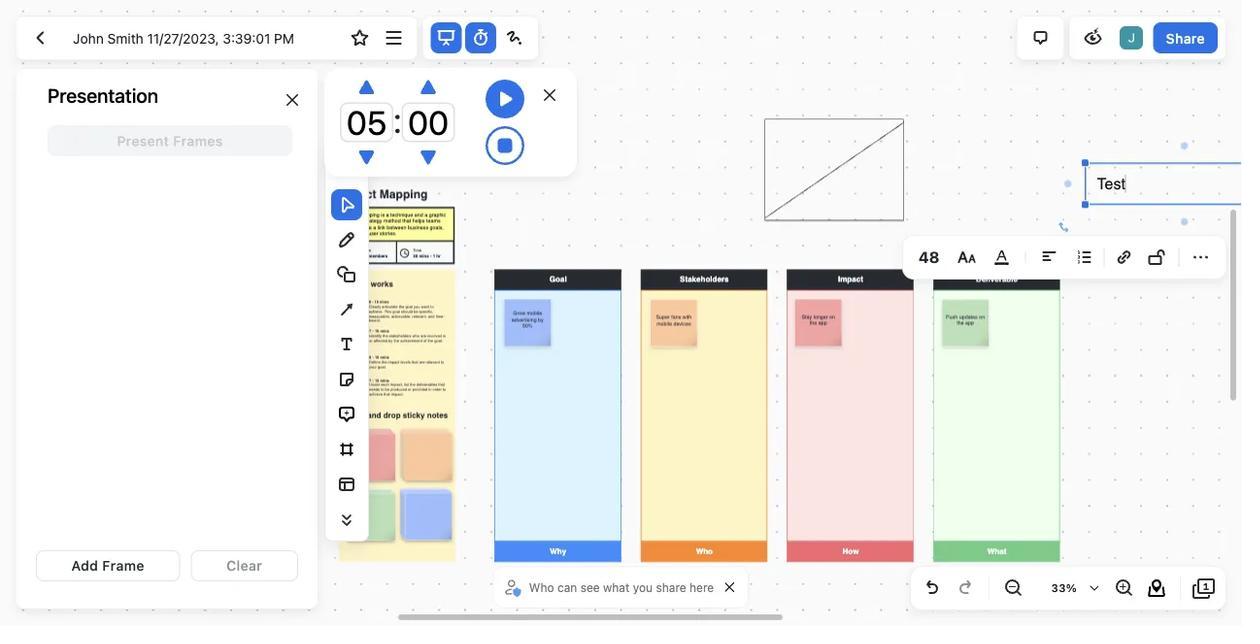 Task type: locate. For each thing, give the bounding box(es) containing it.
here
[[690, 581, 714, 595]]

who can see what you share here button
[[502, 573, 719, 602]]

more image
[[1189, 246, 1213, 269]]

stop image
[[486, 126, 525, 165]]

timer image
[[469, 26, 492, 50]]

minute, stepper number field
[[340, 102, 393, 142]]

test
[[1097, 175, 1126, 193]]

list image
[[1073, 246, 1096, 269]]

present image
[[435, 26, 458, 50]]

pages image
[[1193, 577, 1216, 600]]

star this whiteboard image
[[348, 26, 371, 50]]

share button
[[1154, 22, 1218, 53]]

you
[[633, 581, 653, 595]]

:
[[393, 98, 402, 141]]

add frame
[[72, 558, 145, 574]]

zoom out image
[[1002, 577, 1025, 600]]

what
[[603, 581, 630, 595]]

can
[[558, 581, 577, 595]]

link image
[[1113, 246, 1136, 269]]

48 button
[[911, 242, 948, 273]]

decrement minute image
[[359, 149, 374, 167]]

lock image
[[1146, 246, 1169, 269]]



Task type: describe. For each thing, give the bounding box(es) containing it.
share
[[656, 581, 686, 595]]

48
[[919, 248, 940, 266]]

show more tools image
[[335, 508, 358, 532]]

presentation
[[48, 84, 158, 107]]

%
[[1066, 582, 1077, 595]]

add frame button
[[36, 551, 180, 582]]

comment panel image
[[1029, 26, 1053, 50]]

who
[[529, 581, 554, 595]]

mini map image
[[1145, 577, 1169, 600]]

all eyes on me image
[[1082, 26, 1105, 50]]

dashboard image
[[28, 26, 51, 50]]

share
[[1166, 30, 1206, 46]]

zoom in image
[[1112, 577, 1136, 600]]

33
[[1052, 582, 1066, 595]]

text align image
[[1038, 246, 1061, 269]]

33 %
[[1052, 582, 1077, 595]]

see
[[581, 581, 600, 595]]

frame
[[102, 558, 145, 574]]

Document name text field
[[58, 22, 341, 53]]

lock element
[[1142, 242, 1173, 273]]

who can see what you share here
[[529, 581, 714, 595]]

increment seconds image
[[421, 78, 436, 96]]

increment minute image
[[359, 78, 374, 96]]

format styles image
[[955, 245, 979, 270]]

templates image
[[335, 473, 358, 496]]

undo image
[[921, 577, 944, 600]]

more options image
[[382, 26, 406, 50]]

laser image
[[503, 26, 526, 50]]

show previous tools image
[[331, 159, 362, 177]]

start image
[[486, 80, 525, 119]]

text color image
[[990, 246, 1014, 269]]

add
[[72, 558, 98, 574]]

seconds, stepper number field
[[402, 102, 455, 142]]



Task type: vqa. For each thing, say whether or not it's contained in the screenshot.
Stop "ICON"
yes



